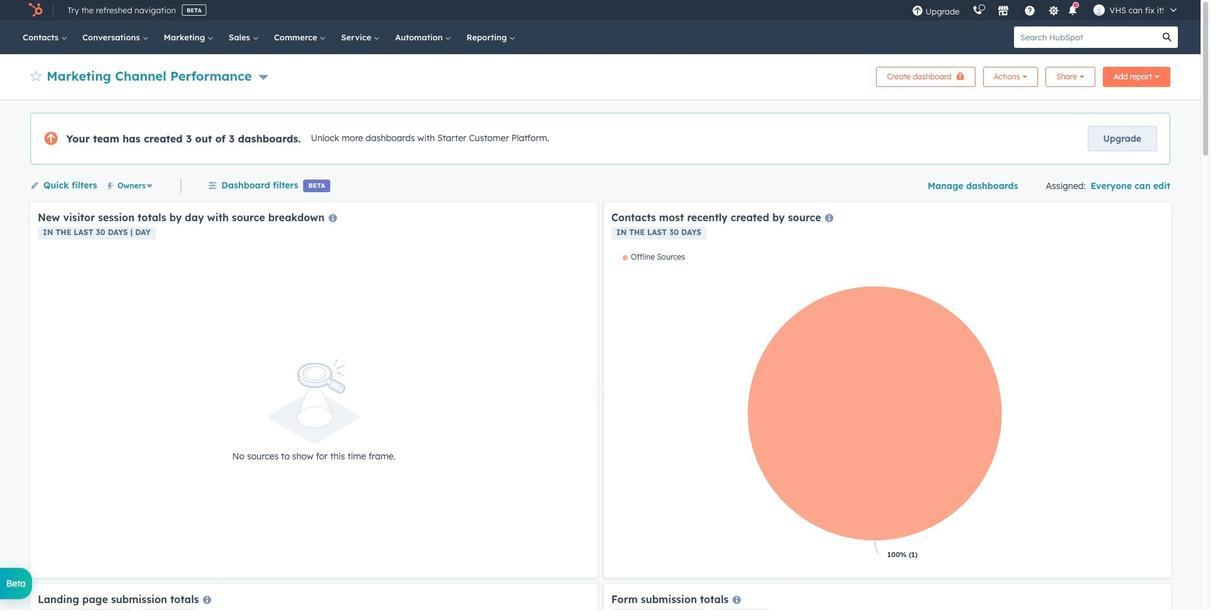 Task type: vqa. For each thing, say whether or not it's contained in the screenshot.
report filters element
no



Task type: describe. For each thing, give the bounding box(es) containing it.
jer mill image
[[1094, 4, 1105, 16]]

Search HubSpot search field
[[1015, 26, 1157, 48]]

new visitor session totals by day with source breakdown element
[[30, 202, 598, 578]]

form submission totals element
[[604, 585, 1172, 611]]



Task type: locate. For each thing, give the bounding box(es) containing it.
banner
[[30, 63, 1171, 87]]

marketplaces image
[[998, 6, 1009, 17]]

interactive chart image
[[612, 252, 1164, 571]]

contacts most recently created by source element
[[604, 202, 1172, 578]]

landing page submission totals element
[[30, 585, 598, 611]]

menu
[[906, 0, 1186, 20]]

toggle series visibility region
[[623, 252, 685, 262]]



